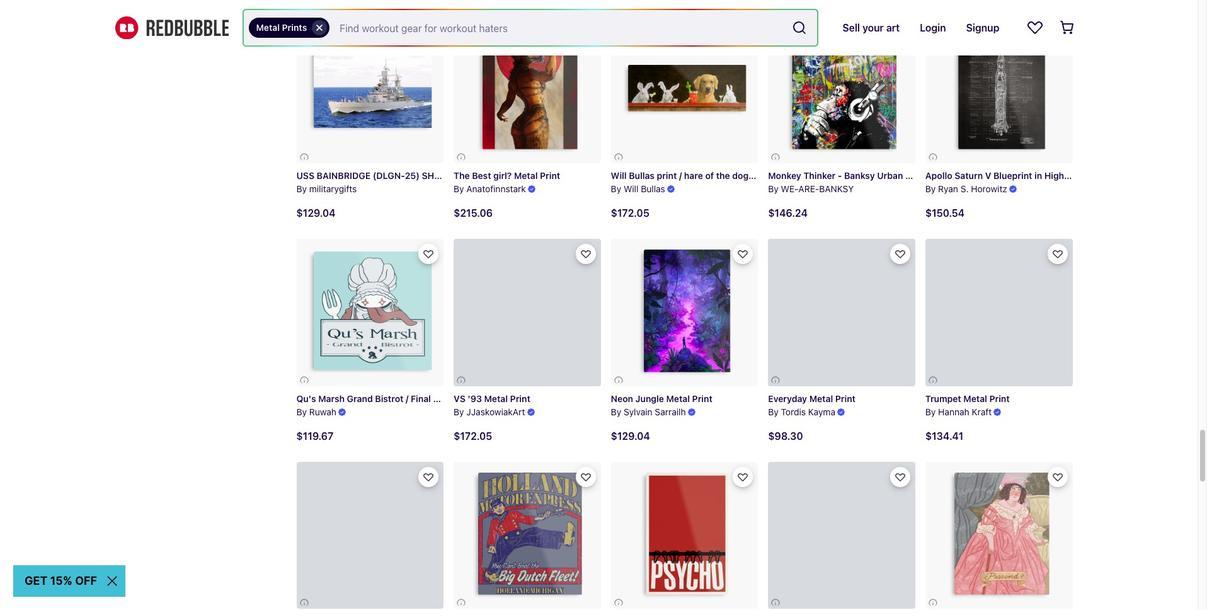 Task type: vqa. For each thing, say whether or not it's contained in the screenshot.


Task type: describe. For each thing, give the bounding box(es) containing it.
apollo saturn v blueprint in high resolution (black) metal print image
[[926, 16, 1073, 163]]

ruwah
[[309, 406, 337, 417]]

a
[[769, 170, 774, 181]]

by for will bullas print / hare of the dog and a young blond... metal print
[[611, 183, 622, 194]]

hannah
[[939, 406, 970, 417]]

the best girl? metal print
[[454, 170, 560, 181]]

saturn
[[955, 170, 983, 181]]

jungle
[[636, 393, 664, 404]]

ship's
[[422, 170, 451, 181]]

uss bainbridge (dlgn-25) ship's store metal print image
[[297, 16, 444, 163]]

will bullas print / hare of the dog and a young blond... metal print image
[[611, 16, 758, 163]]

1 horizontal spatial /
[[679, 170, 682, 181]]

by jjaskowiakart
[[454, 406, 525, 417]]

metal inside button
[[256, 22, 280, 33]]

bistrot
[[375, 393, 404, 404]]

metal inside uss bainbridge (dlgn-25) ship's store metal print by militarygifts
[[485, 170, 509, 181]]

by ruwah
[[297, 406, 337, 417]]

neon jungle metal print image
[[611, 239, 758, 386]]

apollo saturn v blueprint in high resolution (black) metal print
[[926, 170, 1192, 181]]

trumpet metal print
[[926, 393, 1010, 404]]

metal right (black)
[[1146, 170, 1170, 181]]

militarygifts
[[309, 183, 357, 194]]

girl?
[[494, 170, 512, 181]]

qu's
[[297, 393, 316, 404]]

0 vertical spatial bullas
[[629, 170, 655, 181]]

everyday metal print image
[[768, 239, 916, 386]]

we-
[[781, 183, 799, 194]]

in
[[1035, 170, 1042, 181]]

metal up by jjaskowiakart
[[480, 393, 503, 404]]

fantasy
[[433, 393, 466, 404]]

trumpet metal print image
[[926, 239, 1073, 386]]

blueprint
[[994, 170, 1033, 181]]

prints
[[282, 22, 307, 33]]

qu's marsh grand bistrot / final fantasy ix metal print image
[[297, 239, 444, 386]]

of
[[706, 170, 714, 181]]

Search term search field
[[330, 10, 787, 45]]

by we-are-banksy
[[768, 183, 854, 194]]

trumpet
[[926, 393, 962, 404]]

horowitz
[[971, 183, 1008, 194]]

redbubble logo image
[[115, 16, 228, 39]]

neon
[[611, 393, 633, 404]]

0 vertical spatial will
[[611, 170, 627, 181]]

by for vs '93 metal print
[[454, 406, 464, 417]]

final
[[411, 393, 431, 404]]

metal prints button
[[249, 18, 330, 38]]

metal up jjaskowiakart at left
[[484, 393, 508, 404]]

bainbridge
[[317, 170, 371, 181]]

best
[[472, 170, 491, 181]]

tordis
[[781, 406, 806, 417]]

vs
[[454, 393, 466, 404]]

the
[[716, 170, 730, 181]]

ryan
[[939, 183, 959, 194]]

$98.30
[[768, 430, 803, 441]]

(black)
[[1114, 170, 1144, 181]]

minimalist call me by your name poster metal print image
[[768, 462, 916, 609]]

by for everyday metal print
[[768, 406, 779, 417]]

1 vertical spatial will
[[624, 183, 639, 194]]

by for the best girl? metal print
[[454, 183, 464, 194]]

dog
[[733, 170, 749, 181]]

metal up the sarrailh in the right bottom of the page
[[666, 393, 690, 404]]

$172.05 for jjaskowiakart
[[454, 430, 492, 441]]

$129.04 for uss bainbridge (dlgn-25) ship's store metal print
[[297, 207, 336, 219]]

metal prints
[[256, 22, 307, 33]]



Task type: locate. For each thing, give the bounding box(es) containing it.
$172.05
[[611, 207, 650, 219], [454, 430, 492, 441]]

0 horizontal spatial $172.05
[[454, 430, 492, 441]]

uss bainbridge (dlgn-25) ship's store metal print by militarygifts
[[297, 170, 531, 194]]

the fat lady portrait, entrance of the common room metal print image
[[926, 462, 1073, 609]]

/
[[679, 170, 682, 181], [406, 393, 409, 404]]

banksy
[[820, 183, 854, 194]]

1 vertical spatial $129.04
[[611, 430, 650, 441]]

$215.06
[[454, 207, 493, 219]]

grand
[[347, 393, 373, 404]]

1 vertical spatial bullas
[[641, 183, 665, 194]]

0 vertical spatial $172.05
[[611, 207, 650, 219]]

anatofinnstark
[[467, 183, 526, 194]]

monkey thinker - banksy urban contemporary colorful street art -  dj chimp metal print image
[[768, 16, 916, 163]]

metal up anatofinnstark
[[485, 170, 509, 181]]

store
[[453, 170, 483, 181]]

1 horizontal spatial $129.04
[[611, 430, 650, 441]]

metal right 'girl?'
[[514, 170, 538, 181]]

0 vertical spatial $129.04
[[297, 207, 336, 219]]

by anatofinnstark
[[454, 183, 526, 194]]

by for trumpet metal print
[[926, 406, 936, 417]]

by tordis kayma
[[768, 406, 836, 417]]

print
[[511, 170, 531, 181], [540, 170, 560, 181], [865, 170, 886, 181], [1172, 170, 1192, 181], [506, 393, 526, 404], [510, 393, 531, 404], [836, 393, 856, 404], [692, 393, 713, 404], [990, 393, 1010, 404]]

$172.05 down by will bullas
[[611, 207, 650, 219]]

metal left prints
[[256, 22, 280, 33]]

0 horizontal spatial $129.04
[[297, 207, 336, 219]]

$172.05 down by jjaskowiakart
[[454, 430, 492, 441]]

print
[[657, 170, 677, 181]]

by
[[297, 183, 307, 194], [454, 183, 464, 194], [768, 183, 779, 194], [611, 183, 622, 194], [926, 183, 936, 194], [297, 406, 307, 417], [454, 406, 464, 417], [768, 406, 779, 417], [611, 406, 622, 417], [926, 406, 936, 417]]

by ryan s. horowitz
[[926, 183, 1008, 194]]

0 vertical spatial /
[[679, 170, 682, 181]]

$172.05 for will
[[611, 207, 650, 219]]

Metal Prints field
[[244, 10, 818, 45]]

mirage apex metal print image
[[297, 462, 444, 609]]

jjaskowiakart
[[467, 406, 525, 417]]

$119.67
[[297, 430, 334, 441]]

by for neon jungle metal print
[[611, 406, 622, 417]]

$150.54
[[926, 207, 965, 219]]

sarrailh
[[655, 406, 686, 417]]

uss
[[297, 170, 315, 181]]

kayma
[[808, 406, 836, 417]]

'93
[[468, 393, 482, 404]]

by for qu's marsh grand bistrot / final fantasy ix metal print
[[297, 406, 307, 417]]

v
[[985, 170, 992, 181]]

hare
[[684, 170, 703, 181]]

everyday
[[768, 393, 807, 404]]

blond...
[[805, 170, 837, 181]]

vs '93 metal print image
[[454, 239, 601, 386]]

1 vertical spatial /
[[406, 393, 409, 404]]

$129.04 for neon jungle metal print
[[611, 430, 650, 441]]

everyday metal print
[[768, 393, 856, 404]]

the
[[454, 170, 470, 181]]

vs '93 metal print
[[454, 393, 531, 404]]

0 horizontal spatial /
[[406, 393, 409, 404]]

metal up banksy
[[839, 170, 863, 181]]

kraft
[[972, 406, 992, 417]]

by will bullas
[[611, 183, 665, 194]]

bullas down "print"
[[641, 183, 665, 194]]

the best girl? metal print image
[[454, 16, 601, 163]]

$129.04 down sylvain
[[611, 430, 650, 441]]

$129.04
[[297, 207, 336, 219], [611, 430, 650, 441]]

young
[[776, 170, 803, 181]]

s.
[[961, 183, 969, 194]]

neon jungle metal print
[[611, 393, 713, 404]]

(dlgn-
[[373, 170, 405, 181]]

25)
[[405, 170, 420, 181]]

holland motor express big dutch fleet 1929 metal print image
[[454, 462, 601, 609]]

print inside uss bainbridge (dlgn-25) ship's store metal print by militarygifts
[[511, 170, 531, 181]]

qu's marsh grand bistrot / final fantasy ix metal print
[[297, 393, 526, 404]]

by sylvain sarrailh
[[611, 406, 686, 417]]

are-
[[799, 183, 820, 194]]

bullas up by will bullas
[[629, 170, 655, 181]]

metal up kayma
[[810, 393, 833, 404]]

sylvain
[[624, 406, 653, 417]]

by inside uss bainbridge (dlgn-25) ship's store metal print by militarygifts
[[297, 183, 307, 194]]

bullas
[[629, 170, 655, 181], [641, 183, 665, 194]]

$134.41
[[926, 430, 964, 441]]

/ left hare
[[679, 170, 682, 181]]

metal
[[256, 22, 280, 33], [485, 170, 509, 181], [514, 170, 538, 181], [839, 170, 863, 181], [1146, 170, 1170, 181], [480, 393, 503, 404], [484, 393, 508, 404], [810, 393, 833, 404], [666, 393, 690, 404], [964, 393, 988, 404]]

by hannah kraft
[[926, 406, 992, 417]]

1 horizontal spatial $172.05
[[611, 207, 650, 219]]

and
[[751, 170, 767, 181]]

$146.24
[[768, 207, 808, 219]]

/ left final
[[406, 393, 409, 404]]

marsh
[[318, 393, 345, 404]]

will
[[611, 170, 627, 181], [624, 183, 639, 194]]

$129.04 down militarygifts
[[297, 207, 336, 219]]

by for apollo saturn v blueprint in high resolution (black) metal print
[[926, 183, 936, 194]]

metal up 'kraft'
[[964, 393, 988, 404]]

resolution
[[1067, 170, 1112, 181]]

ix
[[469, 393, 477, 404]]

will bullas print / hare of the dog and a young blond... metal print
[[611, 170, 886, 181]]

psycho metal print image
[[611, 462, 758, 609]]

apollo
[[926, 170, 953, 181]]

1 vertical spatial $172.05
[[454, 430, 492, 441]]

high
[[1045, 170, 1065, 181]]



